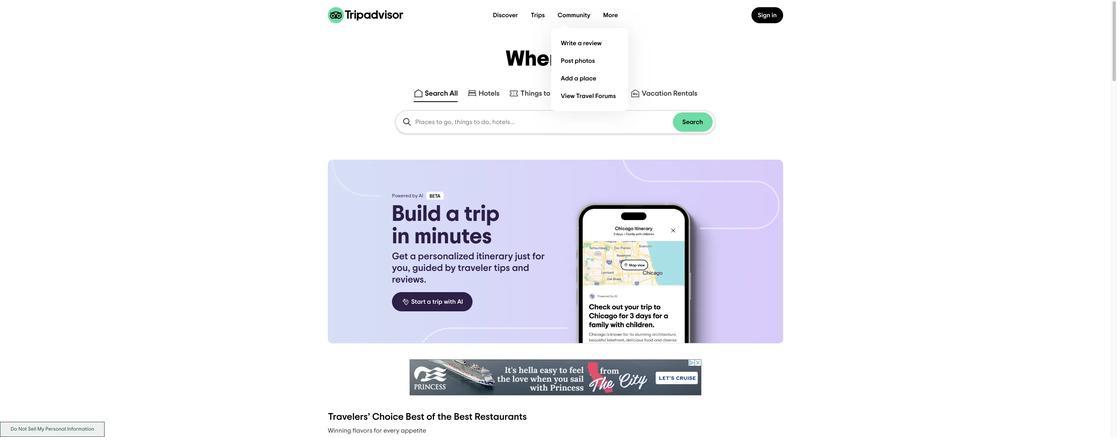 Task type: describe. For each thing, give the bounding box(es) containing it.
restaurants inside button
[[582, 90, 621, 97]]

build
[[392, 203, 441, 226]]

do not sell my personal information
[[11, 428, 94, 433]]

discover
[[493, 12, 518, 18]]

sign in
[[758, 12, 777, 18]]

review
[[583, 40, 602, 46]]

appetite
[[401, 428, 426, 435]]

flavors
[[353, 428, 373, 435]]

community
[[558, 12, 591, 18]]

hotels
[[479, 90, 500, 97]]

where
[[506, 49, 570, 70]]

my
[[37, 428, 44, 433]]

build a trip in minutes get a personalized itinerary just for you, guided by traveler tips and reviews.
[[392, 203, 545, 285]]

view travel forums
[[561, 93, 616, 99]]

things
[[521, 90, 542, 97]]

things to do
[[521, 90, 561, 97]]

powered by ai
[[392, 194, 423, 198]]

vacation rentals
[[642, 90, 698, 97]]

search for search
[[683, 119, 703, 125]]

trip for minutes
[[464, 203, 500, 226]]

do inside button
[[552, 90, 561, 97]]

write a review
[[561, 40, 602, 46]]

restaurants button
[[569, 87, 623, 102]]

every
[[384, 428, 400, 435]]

advertisement region
[[410, 360, 702, 396]]

start a trip with ai
[[411, 299, 463, 306]]

rentals
[[673, 90, 698, 97]]

get
[[392, 252, 408, 262]]

2 best from the left
[[454, 413, 473, 423]]

of
[[427, 413, 436, 423]]

search all button
[[412, 87, 460, 102]]

add
[[561, 75, 573, 82]]

a right get
[[410, 252, 416, 262]]

things to do link
[[509, 89, 561, 98]]

search image
[[403, 117, 412, 127]]

and
[[512, 264, 529, 273]]

a for build
[[446, 203, 460, 226]]

tab list containing search all
[[0, 85, 1111, 104]]

a for add
[[574, 75, 578, 82]]

do inside "button"
[[11, 428, 17, 433]]

0 vertical spatial by
[[412, 194, 418, 198]]

by inside build a trip in minutes get a personalized itinerary just for you, guided by traveler tips and reviews.
[[445, 264, 456, 273]]

search search field containing search
[[396, 111, 715, 134]]

beta
[[430, 194, 441, 199]]

itinerary
[[477, 252, 513, 262]]

sign in link
[[752, 7, 783, 23]]

place
[[580, 75, 597, 82]]

view
[[561, 93, 575, 99]]

post
[[561, 58, 574, 64]]

more button
[[597, 7, 625, 23]]

winning
[[328, 428, 351, 435]]

trip for ai
[[432, 299, 443, 306]]

sign
[[758, 12, 771, 18]]

do not sell my personal information button
[[0, 423, 105, 438]]

guided
[[412, 264, 443, 273]]

you,
[[392, 264, 410, 273]]

a for start
[[427, 299, 431, 306]]

trips
[[531, 12, 545, 18]]

restaurants link
[[571, 89, 621, 98]]

start
[[411, 299, 426, 306]]



Task type: locate. For each thing, give the bounding box(es) containing it.
post photos link
[[558, 52, 622, 70]]

search inside tab list
[[425, 90, 448, 97]]

reviews.
[[392, 275, 426, 285]]

information
[[67, 428, 94, 433]]

not
[[18, 428, 27, 433]]

do
[[552, 90, 561, 97], [11, 428, 17, 433]]

the
[[438, 413, 452, 423]]

by down personalized
[[445, 264, 456, 273]]

trips button
[[525, 7, 551, 23]]

1 vertical spatial by
[[445, 264, 456, 273]]

search all
[[425, 90, 458, 97]]

a
[[578, 40, 582, 46], [574, 75, 578, 82], [446, 203, 460, 226], [410, 252, 416, 262], [427, 299, 431, 306]]

0 horizontal spatial in
[[392, 226, 410, 248]]

tab list
[[0, 85, 1111, 104]]

best right the
[[454, 413, 473, 423]]

personalized
[[418, 252, 474, 262]]

1 vertical spatial search
[[683, 119, 703, 125]]

1 horizontal spatial search
[[683, 119, 703, 125]]

things to do button
[[508, 87, 563, 102]]

forums
[[595, 93, 616, 99]]

vacation
[[642, 90, 672, 97]]

add a place link
[[558, 70, 622, 87]]

search for search all
[[425, 90, 448, 97]]

search search field down to
[[415, 119, 673, 126]]

0 vertical spatial ai
[[419, 194, 423, 198]]

1 horizontal spatial do
[[552, 90, 561, 97]]

1 horizontal spatial in
[[772, 12, 777, 18]]

trip inside button
[[432, 299, 443, 306]]

to
[[544, 90, 551, 97]]

0 horizontal spatial ai
[[419, 194, 423, 198]]

0 horizontal spatial trip
[[432, 299, 443, 306]]

a right start
[[427, 299, 431, 306]]

a right write
[[578, 40, 582, 46]]

1 horizontal spatial trip
[[464, 203, 500, 226]]

0 vertical spatial search
[[425, 90, 448, 97]]

for left every
[[374, 428, 382, 435]]

0 vertical spatial for
[[533, 252, 545, 262]]

0 horizontal spatial best
[[406, 413, 425, 423]]

add a place
[[561, 75, 597, 82]]

tips
[[494, 264, 510, 273]]

discover button
[[487, 7, 525, 23]]

hotels link
[[468, 89, 500, 98]]

a inside button
[[427, 299, 431, 306]]

minutes
[[415, 226, 492, 248]]

in
[[772, 12, 777, 18], [392, 226, 410, 248]]

Search search field
[[396, 111, 715, 134], [415, 119, 673, 126]]

0 vertical spatial in
[[772, 12, 777, 18]]

for
[[533, 252, 545, 262], [374, 428, 382, 435]]

1 vertical spatial ai
[[457, 299, 463, 306]]

community button
[[551, 7, 597, 23]]

0 horizontal spatial do
[[11, 428, 17, 433]]

search inside search field
[[683, 119, 703, 125]]

for inside build a trip in minutes get a personalized itinerary just for you, guided by traveler tips and reviews.
[[533, 252, 545, 262]]

choice
[[372, 413, 404, 423]]

1 horizontal spatial for
[[533, 252, 545, 262]]

trip
[[464, 203, 500, 226], [432, 299, 443, 306]]

sell
[[28, 428, 36, 433]]

ai
[[419, 194, 423, 198], [457, 299, 463, 306]]

1 vertical spatial in
[[392, 226, 410, 248]]

vacation rentals button
[[629, 87, 699, 102]]

search search field down view
[[396, 111, 715, 134]]

menu
[[551, 28, 628, 111]]

restaurants
[[582, 90, 621, 97], [475, 413, 527, 423]]

a right build
[[446, 203, 460, 226]]

more
[[603, 12, 618, 18]]

best
[[406, 413, 425, 423], [454, 413, 473, 423]]

to?
[[575, 49, 606, 70]]

where to?
[[506, 49, 606, 70]]

1 vertical spatial trip
[[432, 299, 443, 306]]

1 horizontal spatial ai
[[457, 299, 463, 306]]

tripadvisor image
[[328, 7, 403, 23]]

traveler
[[458, 264, 492, 273]]

search button
[[673, 113, 713, 132]]

by right powered
[[412, 194, 418, 198]]

write
[[561, 40, 577, 46]]

by
[[412, 194, 418, 198], [445, 264, 456, 273]]

0 horizontal spatial restaurants
[[475, 413, 527, 423]]

search down the rentals at the top right of page
[[683, 119, 703, 125]]

do left not
[[11, 428, 17, 433]]

search
[[425, 90, 448, 97], [683, 119, 703, 125]]

1 horizontal spatial best
[[454, 413, 473, 423]]

in right sign
[[772, 12, 777, 18]]

post photos
[[561, 58, 595, 64]]

travel
[[576, 93, 594, 99]]

1 horizontal spatial restaurants
[[582, 90, 621, 97]]

just
[[515, 252, 531, 262]]

start a trip with ai button
[[392, 293, 473, 312]]

in up get
[[392, 226, 410, 248]]

1 vertical spatial restaurants
[[475, 413, 527, 423]]

best up appetite
[[406, 413, 425, 423]]

0 horizontal spatial search
[[425, 90, 448, 97]]

vacation rentals link
[[631, 89, 698, 98]]

write a review link
[[558, 34, 622, 52]]

ai inside button
[[457, 299, 463, 306]]

1 vertical spatial do
[[11, 428, 17, 433]]

1 horizontal spatial by
[[445, 264, 456, 273]]

all
[[450, 90, 458, 97]]

winning flavors for every appetite
[[328, 428, 426, 435]]

a right "add"
[[574, 75, 578, 82]]

for right just
[[533, 252, 545, 262]]

ai right with at the bottom of the page
[[457, 299, 463, 306]]

0 vertical spatial restaurants
[[582, 90, 621, 97]]

travelers'
[[328, 413, 370, 423]]

with
[[444, 299, 456, 306]]

a for write
[[578, 40, 582, 46]]

in inside build a trip in minutes get a personalized itinerary just for you, guided by traveler tips and reviews.
[[392, 226, 410, 248]]

menu containing write a review
[[551, 28, 628, 111]]

1 best from the left
[[406, 413, 425, 423]]

1 vertical spatial for
[[374, 428, 382, 435]]

0 vertical spatial do
[[552, 90, 561, 97]]

personal
[[45, 428, 66, 433]]

ai left beta
[[419, 194, 423, 198]]

view travel forums link
[[558, 87, 622, 105]]

travelers' choice best of the best restaurants
[[328, 413, 527, 423]]

photos
[[575, 58, 595, 64]]

0 vertical spatial trip
[[464, 203, 500, 226]]

0 horizontal spatial for
[[374, 428, 382, 435]]

search left all
[[425, 90, 448, 97]]

hotels button
[[466, 87, 501, 102]]

trip inside build a trip in minutes get a personalized itinerary just for you, guided by traveler tips and reviews.
[[464, 203, 500, 226]]

powered
[[392, 194, 411, 198]]

0 horizontal spatial by
[[412, 194, 418, 198]]

do right to
[[552, 90, 561, 97]]



Task type: vqa. For each thing, say whether or not it's contained in the screenshot.
menu containing Write a review
yes



